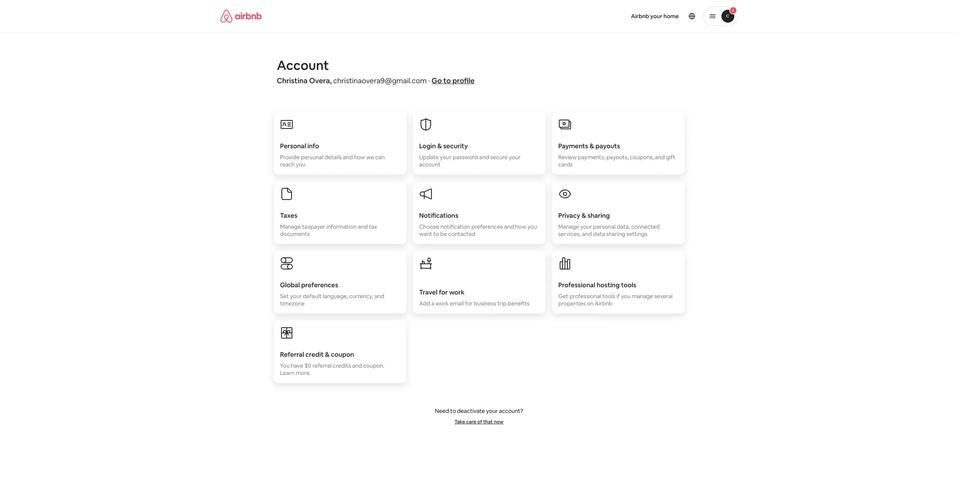Task type: locate. For each thing, give the bounding box(es) containing it.
tax
[[369, 223, 377, 231]]

taxes manage taxpayer information and tax documents
[[280, 212, 377, 238]]

christina
[[277, 76, 308, 85]]

1 vertical spatial to
[[434, 231, 439, 238]]

for right 'travel' on the bottom left of page
[[439, 289, 448, 297]]

benefits
[[508, 300, 530, 308]]

gift
[[666, 154, 676, 161]]

airbnb left the home
[[631, 13, 650, 20]]

we
[[367, 154, 374, 161]]

2 horizontal spatial you
[[621, 293, 631, 300]]

·
[[429, 76, 430, 85]]

personal
[[301, 154, 324, 161], [594, 223, 616, 231]]

how
[[354, 154, 365, 161], [516, 223, 527, 231]]

manage down taxes
[[280, 223, 301, 231]]

personal down info
[[301, 154, 324, 161]]

coupons,
[[630, 154, 654, 161]]

1 vertical spatial sharing
[[606, 231, 626, 238]]

account
[[277, 57, 329, 74]]

1 horizontal spatial for
[[465, 300, 473, 308]]

preferences up default
[[301, 281, 338, 290]]

you
[[280, 363, 290, 370]]

preferences right notification
[[472, 223, 503, 231]]

0 vertical spatial tools
[[621, 281, 637, 290]]

0 vertical spatial how
[[354, 154, 365, 161]]

2 manage from the left
[[559, 223, 579, 231]]

0 horizontal spatial manage
[[280, 223, 301, 231]]

manage
[[280, 223, 301, 231], [559, 223, 579, 231]]

details
[[325, 154, 342, 161]]

sharing up data
[[588, 212, 610, 220]]

work up email
[[449, 289, 465, 297]]

& right privacy
[[582, 212, 586, 220]]

1 vertical spatial preferences
[[301, 281, 338, 290]]

and inside taxes manage taxpayer information and tax documents
[[358, 223, 368, 231]]

your inside the global preferences set your default language, currency, and timezone
[[290, 293, 302, 300]]

to right go
[[444, 76, 451, 85]]

your inside need to deactivate your account? take care of that now
[[486, 408, 498, 415]]

& inside payments & payouts review payments, payouts, coupons, and gift cards
[[590, 142, 594, 151]]

and
[[343, 154, 353, 161], [479, 154, 489, 161], [655, 154, 665, 161], [358, 223, 368, 231], [504, 223, 514, 231], [582, 231, 592, 238], [375, 293, 385, 300], [352, 363, 362, 370]]

1 vertical spatial how
[[516, 223, 527, 231]]

& up payments,
[[590, 142, 594, 151]]

professional
[[559, 281, 596, 290]]

airbnb your home
[[631, 13, 679, 20]]

0 horizontal spatial airbnb
[[595, 300, 613, 308]]

0 horizontal spatial personal
[[301, 154, 324, 161]]

referral credit & coupon you have $0 referral credits and coupon. learn more.
[[280, 351, 385, 377]]

personal info provide personal details and how we can reach you
[[280, 142, 385, 168]]

work
[[449, 289, 465, 297], [436, 300, 449, 308]]

1 manage from the left
[[280, 223, 301, 231]]

your left data
[[581, 223, 592, 231]]

cards
[[559, 161, 573, 168]]

1 vertical spatial personal
[[594, 223, 616, 231]]

your up that
[[486, 408, 498, 415]]

connected
[[632, 223, 660, 231]]

notification
[[441, 223, 470, 231]]

manage inside privacy & sharing manage your personal data, connected services, and data sharing settings
[[559, 223, 579, 231]]

get
[[559, 293, 569, 300]]

and inside personal info provide personal details and how we can reach you
[[343, 154, 353, 161]]

1 horizontal spatial personal
[[594, 223, 616, 231]]

0 horizontal spatial for
[[439, 289, 448, 297]]

your right set
[[290, 293, 302, 300]]

account
[[419, 161, 441, 168]]

1 horizontal spatial manage
[[559, 223, 579, 231]]

services,
[[559, 231, 581, 238]]

sharing
[[588, 212, 610, 220], [606, 231, 626, 238]]

1 horizontal spatial preferences
[[472, 223, 503, 231]]

manage
[[632, 293, 653, 300]]

global
[[280, 281, 300, 290]]

if
[[617, 293, 620, 300]]

1 button
[[703, 6, 738, 26]]

tools left the if
[[603, 293, 616, 300]]

need to deactivate your account? take care of that now
[[435, 408, 523, 426]]

several
[[655, 293, 673, 300]]

privacy & sharing manage your personal data, connected services, and data sharing settings
[[559, 212, 660, 238]]

& for payments
[[590, 142, 594, 151]]

airbnb your home link
[[626, 8, 684, 25]]

1 vertical spatial for
[[465, 300, 473, 308]]

to inside 'account christina overa , christinaovera9@gmail.com · go to profile'
[[444, 76, 451, 85]]

privacy
[[559, 212, 581, 220]]

&
[[438, 142, 442, 151], [590, 142, 594, 151], [582, 212, 586, 220], [325, 351, 330, 359]]

to left be
[[434, 231, 439, 238]]

you inside personal info provide personal details and how we can reach you
[[296, 161, 306, 168]]

0 vertical spatial preferences
[[472, 223, 503, 231]]

1 vertical spatial airbnb
[[595, 300, 613, 308]]

& right 'login'
[[438, 142, 442, 151]]

properties
[[559, 300, 586, 308]]

manage down privacy
[[559, 223, 579, 231]]

your inside airbnb your home link
[[651, 13, 663, 20]]

to right need
[[450, 408, 456, 415]]

2 vertical spatial you
[[621, 293, 631, 300]]

business
[[474, 300, 496, 308]]

referral
[[313, 363, 332, 370]]

0 vertical spatial for
[[439, 289, 448, 297]]

notifications choose notification preferences and how you want to be contacted
[[419, 212, 537, 238]]

1 horizontal spatial tools
[[621, 281, 637, 290]]

you left 'services,'
[[528, 223, 537, 231]]

and inside payments & payouts review payments, payouts, coupons, and gift cards
[[655, 154, 665, 161]]

timezone
[[280, 300, 305, 308]]

default
[[303, 293, 322, 300]]

2 vertical spatial to
[[450, 408, 456, 415]]

your left the home
[[651, 13, 663, 20]]

to
[[444, 76, 451, 85], [434, 231, 439, 238], [450, 408, 456, 415]]

0 vertical spatial airbnb
[[631, 13, 650, 20]]

of
[[478, 419, 482, 426]]

& inside login & security update your password and secure your account
[[438, 142, 442, 151]]

0 horizontal spatial how
[[354, 154, 365, 161]]

airbnb right on
[[595, 300, 613, 308]]

manage inside taxes manage taxpayer information and tax documents
[[280, 223, 301, 231]]

you right the if
[[621, 293, 631, 300]]

language,
[[323, 293, 348, 300]]

airbnb inside airbnb your home link
[[631, 13, 650, 20]]

payouts,
[[607, 154, 629, 161]]

0 horizontal spatial tools
[[603, 293, 616, 300]]

airbnb
[[631, 13, 650, 20], [595, 300, 613, 308]]

set
[[280, 293, 289, 300]]

overa
[[309, 76, 330, 85]]

0 vertical spatial personal
[[301, 154, 324, 161]]

your
[[651, 13, 663, 20], [440, 154, 452, 161], [509, 154, 521, 161], [581, 223, 592, 231], [290, 293, 302, 300], [486, 408, 498, 415]]

& inside privacy & sharing manage your personal data, connected services, and data sharing settings
[[582, 212, 586, 220]]

global preferences set your default language, currency, and timezone
[[280, 281, 385, 308]]

how inside personal info provide personal details and how we can reach you
[[354, 154, 365, 161]]

you right reach
[[296, 161, 306, 168]]

1 horizontal spatial you
[[528, 223, 537, 231]]

0 vertical spatial you
[[296, 161, 306, 168]]

taxes
[[280, 212, 298, 220]]

update
[[419, 154, 439, 161]]

sharing right data
[[606, 231, 626, 238]]

choose
[[419, 223, 439, 231]]

1 horizontal spatial how
[[516, 223, 527, 231]]

can
[[375, 154, 385, 161]]

work right a
[[436, 300, 449, 308]]

0 vertical spatial work
[[449, 289, 465, 297]]

1 vertical spatial work
[[436, 300, 449, 308]]

travel for work add a work email for business trip benefits
[[419, 289, 530, 308]]

personal inside privacy & sharing manage your personal data, connected services, and data sharing settings
[[594, 223, 616, 231]]

1 vertical spatial you
[[528, 223, 537, 231]]

travel
[[419, 289, 438, 297]]

,
[[330, 76, 332, 85]]

1 horizontal spatial airbnb
[[631, 13, 650, 20]]

tools up manage
[[621, 281, 637, 290]]

& up the 'referral'
[[325, 351, 330, 359]]

1
[[733, 8, 734, 13]]

payments
[[559, 142, 589, 151]]

1 vertical spatial tools
[[603, 293, 616, 300]]

care
[[466, 419, 477, 426]]

review
[[559, 154, 577, 161]]

info
[[308, 142, 319, 151]]

more.
[[296, 370, 311, 377]]

payouts
[[596, 142, 620, 151]]

add
[[419, 300, 430, 308]]

0 vertical spatial to
[[444, 76, 451, 85]]

take
[[455, 419, 465, 426]]

for right email
[[465, 300, 473, 308]]

preferences
[[472, 223, 503, 231], [301, 281, 338, 290]]

be
[[441, 231, 447, 238]]

payments & payouts review payments, payouts, coupons, and gift cards
[[559, 142, 676, 168]]

0 horizontal spatial you
[[296, 161, 306, 168]]

0 horizontal spatial preferences
[[301, 281, 338, 290]]

personal left data, at the right of page
[[594, 223, 616, 231]]



Task type: vqa. For each thing, say whether or not it's contained in the screenshot.


Task type: describe. For each thing, give the bounding box(es) containing it.
account?
[[499, 408, 523, 415]]

email
[[450, 300, 464, 308]]

go
[[432, 76, 442, 85]]

profile element
[[489, 0, 738, 32]]

on
[[587, 300, 594, 308]]

your down security
[[440, 154, 452, 161]]

information
[[327, 223, 357, 231]]

and inside the global preferences set your default language, currency, and timezone
[[375, 293, 385, 300]]

& for privacy
[[582, 212, 586, 220]]

preferences inside the global preferences set your default language, currency, and timezone
[[301, 281, 338, 290]]

credit
[[306, 351, 324, 359]]

secure
[[490, 154, 508, 161]]

& for login
[[438, 142, 442, 151]]

profile
[[453, 76, 475, 85]]

how inside the notifications choose notification preferences and how you want to be contacted
[[516, 223, 527, 231]]

now
[[494, 419, 504, 426]]

and inside the notifications choose notification preferences and how you want to be contacted
[[504, 223, 514, 231]]

and inside referral credit & coupon you have $0 referral credits and coupon. learn more.
[[352, 363, 362, 370]]

to inside the notifications choose notification preferences and how you want to be contacted
[[434, 231, 439, 238]]

and inside privacy & sharing manage your personal data, connected services, and data sharing settings
[[582, 231, 592, 238]]

0 vertical spatial sharing
[[588, 212, 610, 220]]

personal inside personal info provide personal details and how we can reach you
[[301, 154, 324, 161]]

a
[[432, 300, 435, 308]]

to inside need to deactivate your account? take care of that now
[[450, 408, 456, 415]]

notifications
[[419, 212, 459, 220]]

login & security update your password and secure your account
[[419, 142, 521, 168]]

hosting
[[597, 281, 620, 290]]

currency,
[[350, 293, 373, 300]]

professional hosting tools get professional tools if you manage several properties on airbnb
[[559, 281, 673, 308]]

need
[[435, 408, 449, 415]]

documents
[[280, 231, 310, 238]]

payments,
[[578, 154, 606, 161]]

taxpayer
[[302, 223, 325, 231]]

credits
[[333, 363, 351, 370]]

you inside professional hosting tools get professional tools if you manage several properties on airbnb
[[621, 293, 631, 300]]

1 horizontal spatial work
[[449, 289, 465, 297]]

$0
[[305, 363, 311, 370]]

learn
[[280, 370, 295, 377]]

account christina overa , christinaovera9@gmail.com · go to profile
[[277, 57, 475, 85]]

data,
[[617, 223, 630, 231]]

deactivate
[[457, 408, 485, 415]]

login
[[419, 142, 436, 151]]

data
[[593, 231, 605, 238]]

provide
[[280, 154, 300, 161]]

0 horizontal spatial work
[[436, 300, 449, 308]]

reach
[[280, 161, 295, 168]]

christinaovera9@gmail.com
[[333, 76, 427, 85]]

take care of that now link
[[455, 419, 504, 426]]

preferences inside the notifications choose notification preferences and how you want to be contacted
[[472, 223, 503, 231]]

that
[[483, 419, 493, 426]]

want
[[419, 231, 432, 238]]

and inside login & security update your password and secure your account
[[479, 154, 489, 161]]

settings
[[627, 231, 648, 238]]

your inside privacy & sharing manage your personal data, connected services, and data sharing settings
[[581, 223, 592, 231]]

your right secure
[[509, 154, 521, 161]]

have
[[291, 363, 303, 370]]

airbnb inside professional hosting tools get professional tools if you manage several properties on airbnb
[[595, 300, 613, 308]]

coupon.
[[363, 363, 385, 370]]

security
[[443, 142, 468, 151]]

coupon
[[331, 351, 354, 359]]

home
[[664, 13, 679, 20]]

contacted
[[449, 231, 476, 238]]

password
[[453, 154, 478, 161]]

you inside the notifications choose notification preferences and how you want to be contacted
[[528, 223, 537, 231]]

referral
[[280, 351, 304, 359]]

go to profile link
[[432, 76, 475, 85]]

personal
[[280, 142, 306, 151]]

trip
[[498, 300, 507, 308]]

& inside referral credit & coupon you have $0 referral credits and coupon. learn more.
[[325, 351, 330, 359]]



